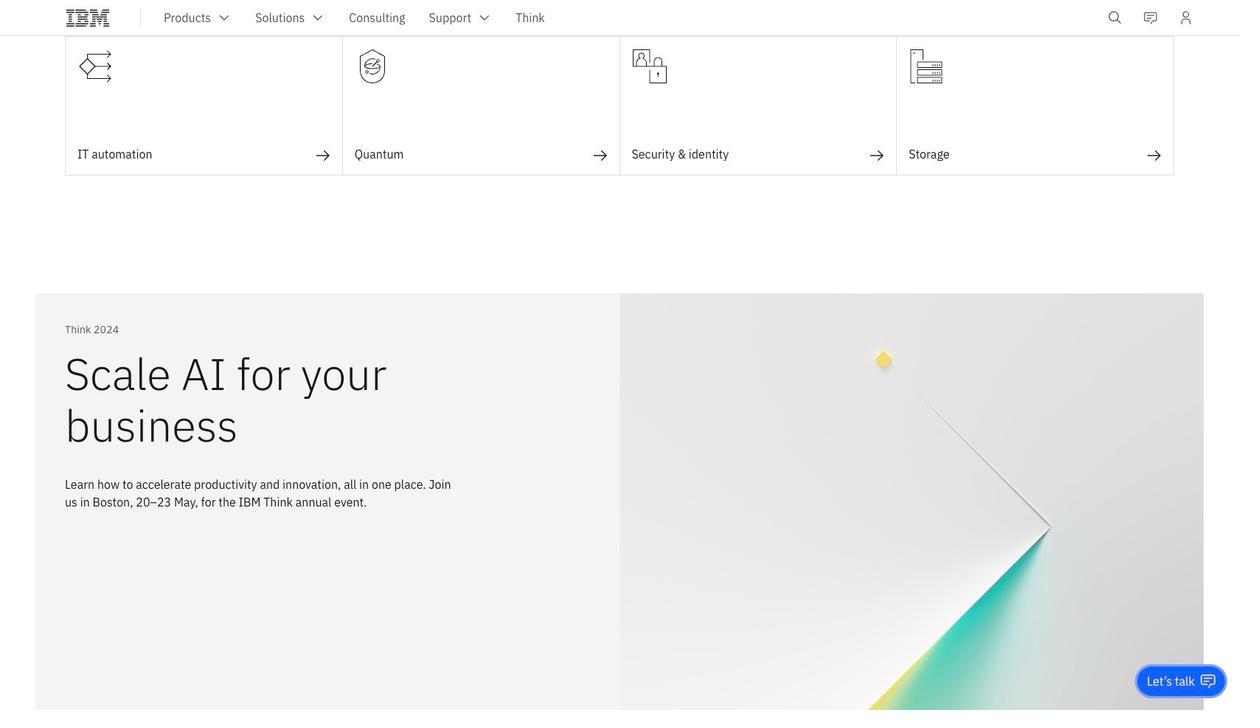 Task type: locate. For each thing, give the bounding box(es) containing it.
let's talk element
[[1148, 674, 1195, 690]]



Task type: vqa. For each thing, say whether or not it's contained in the screenshot.
Search element
no



